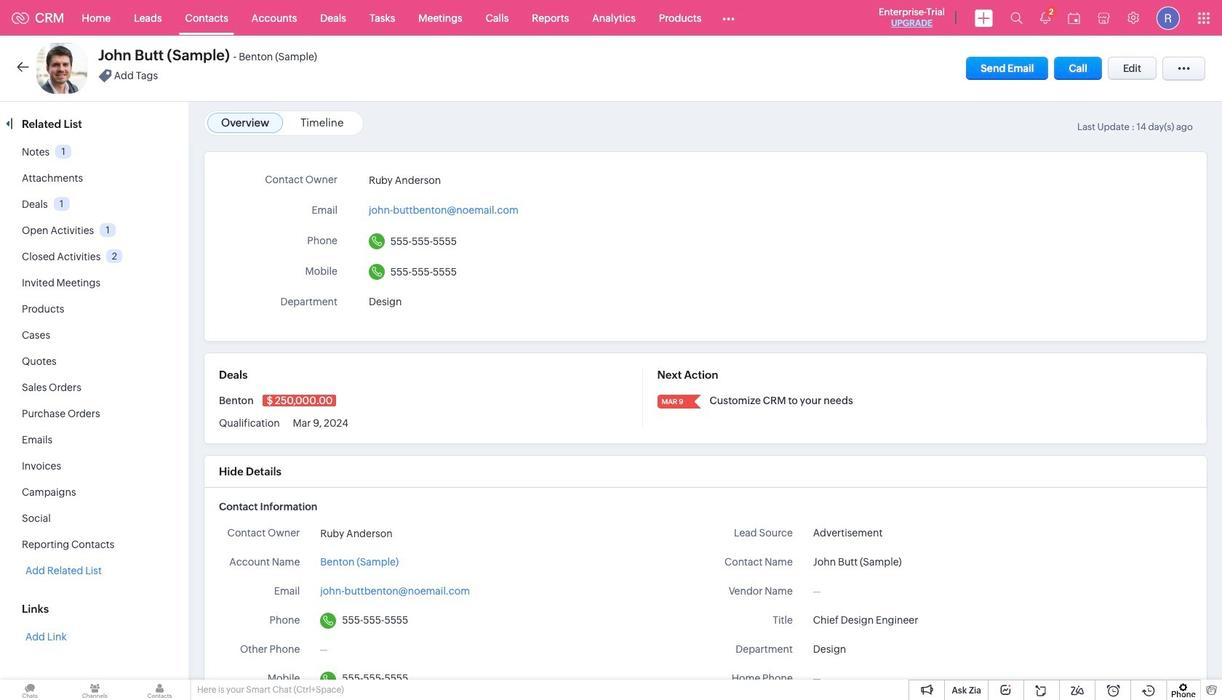 Task type: locate. For each thing, give the bounding box(es) containing it.
chats image
[[0, 681, 60, 701]]

contacts image
[[130, 681, 190, 701]]

signals element
[[1032, 0, 1060, 36]]

create menu image
[[975, 9, 993, 27]]

Other Modules field
[[713, 6, 745, 29]]

search element
[[1002, 0, 1032, 36]]

calendar image
[[1068, 12, 1081, 24]]



Task type: vqa. For each thing, say whether or not it's contained in the screenshot.
Chats "image"
yes



Task type: describe. For each thing, give the bounding box(es) containing it.
logo image
[[12, 12, 29, 24]]

search image
[[1011, 12, 1023, 24]]

profile image
[[1157, 6, 1181, 29]]

profile element
[[1149, 0, 1189, 35]]

create menu element
[[967, 0, 1002, 35]]

channels image
[[65, 681, 125, 701]]



